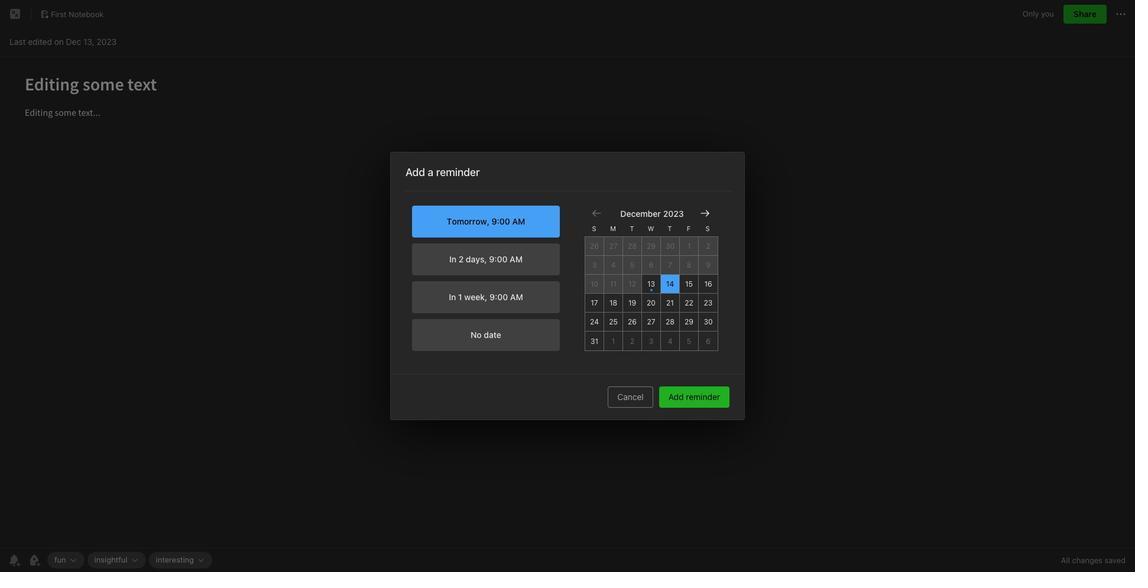 Task type: vqa. For each thing, say whether or not it's contained in the screenshot.
the 21
yes



Task type: locate. For each thing, give the bounding box(es) containing it.
13 button
[[642, 275, 661, 294]]

0 vertical spatial 9:00
[[489, 254, 508, 264]]

0 vertical spatial 5 button
[[623, 256, 642, 275]]

2 vertical spatial 1
[[612, 337, 615, 346]]

1 down "f"
[[688, 242, 691, 251]]

0 vertical spatial in
[[449, 254, 457, 264]]

w
[[648, 225, 654, 232]]

0 vertical spatial am
[[510, 254, 523, 264]]

27 button
[[604, 237, 623, 256], [642, 313, 661, 332]]

edited
[[28, 36, 52, 46]]

2 right 31 button
[[630, 337, 635, 346]]

Note Editor text field
[[0, 57, 1135, 548]]

29
[[647, 242, 656, 251], [685, 318, 694, 326]]

in
[[449, 254, 457, 264], [449, 292, 456, 302]]

3 down 20 button
[[649, 337, 654, 346]]

add a reminder
[[406, 166, 480, 179]]

6 button
[[642, 256, 661, 275], [699, 332, 718, 351]]

share button
[[1064, 5, 1107, 24]]

first
[[51, 9, 67, 19]]

4 button down 21 button on the bottom
[[661, 332, 680, 351]]

0 horizontal spatial 27 button
[[604, 237, 623, 256]]

1 horizontal spatial 4
[[668, 337, 673, 346]]

25
[[609, 318, 618, 326]]

1 horizontal spatial 29
[[685, 318, 694, 326]]

0 vertical spatial 30
[[666, 242, 675, 251]]

3 button down 20 button
[[642, 332, 661, 351]]

17
[[591, 299, 598, 308]]

fun button
[[47, 552, 84, 569]]

dec
[[66, 36, 81, 46]]

9:00 for week,
[[490, 292, 508, 302]]

1
[[688, 242, 691, 251], [458, 292, 462, 302], [612, 337, 615, 346]]

0 vertical spatial 3
[[592, 261, 597, 270]]

last
[[9, 36, 26, 46]]

add for add a reminder
[[406, 166, 425, 179]]

1 horizontal spatial 30 button
[[699, 313, 718, 332]]

1 horizontal spatial 30
[[704, 318, 713, 326]]

1 in from the top
[[449, 254, 457, 264]]

1 horizontal spatial 3
[[649, 337, 654, 346]]

1 horizontal spatial add
[[669, 392, 684, 402]]

add reminder
[[669, 392, 720, 402]]

9 button
[[699, 256, 718, 275]]

2 in from the top
[[449, 292, 456, 302]]

1 vertical spatial 6 button
[[699, 332, 718, 351]]

December field
[[618, 207, 661, 220]]

1 vertical spatial 26 button
[[623, 313, 642, 332]]

14 button
[[661, 275, 680, 294]]

27 button down m
[[604, 237, 623, 256]]

in for in 2 days, 9:00 am
[[449, 254, 457, 264]]

28 down december field
[[628, 242, 637, 251]]

t down "2023" field in the top of the page
[[668, 225, 672, 232]]

share
[[1074, 9, 1097, 19]]

5 button up 12
[[623, 256, 642, 275]]

1 vertical spatial 6
[[706, 337, 711, 346]]

4
[[611, 261, 616, 270], [668, 337, 673, 346]]

2 button up the 9 at the top of page
[[699, 237, 718, 256]]

1 inside button
[[458, 292, 462, 302]]

20
[[647, 299, 656, 308]]

9:00 right week,
[[490, 292, 508, 302]]

am right week,
[[510, 292, 523, 302]]

0 horizontal spatial 28
[[628, 242, 637, 251]]

1 horizontal spatial 3 button
[[642, 332, 661, 351]]

0 vertical spatial 4 button
[[604, 256, 623, 275]]

0 vertical spatial 5
[[630, 261, 635, 270]]

2
[[706, 242, 711, 251], [459, 254, 464, 264], [630, 337, 635, 346]]

insightful button
[[87, 552, 146, 569]]

6 up 13
[[649, 261, 654, 270]]

5 button
[[623, 256, 642, 275], [680, 332, 699, 351]]

all
[[1061, 556, 1070, 565]]

0 horizontal spatial 28 button
[[623, 237, 642, 256]]

31 button
[[585, 332, 604, 351]]

1 vertical spatial 28
[[666, 318, 675, 326]]

am
[[510, 254, 523, 264], [510, 292, 523, 302]]

28 button down 21 at the bottom of page
[[661, 313, 680, 332]]

26 button
[[585, 237, 604, 256], [623, 313, 642, 332]]

2 up the 9 at the top of page
[[706, 242, 711, 251]]

27 button down 20
[[642, 313, 661, 332]]

18 button
[[604, 294, 623, 313]]

1 vertical spatial 4 button
[[661, 332, 680, 351]]

27 down m
[[609, 242, 618, 251]]

1 horizontal spatial 2 button
[[699, 237, 718, 256]]

1 horizontal spatial 6
[[706, 337, 711, 346]]

2 am from the top
[[510, 292, 523, 302]]

0 horizontal spatial 5 button
[[623, 256, 642, 275]]

am right days,
[[510, 254, 523, 264]]

27 down 20 button
[[647, 318, 656, 326]]

s left m
[[592, 225, 596, 232]]

1 button down "f"
[[680, 237, 699, 256]]

0 horizontal spatial 6
[[649, 261, 654, 270]]

6 for the right 6 button
[[706, 337, 711, 346]]

0 vertical spatial 29
[[647, 242, 656, 251]]

0 horizontal spatial add
[[406, 166, 425, 179]]

1 vertical spatial add
[[669, 392, 684, 402]]

0 horizontal spatial 2023
[[97, 36, 117, 46]]

2023 field
[[661, 207, 684, 220]]

2 vertical spatial 2
[[630, 337, 635, 346]]

m
[[610, 225, 616, 232]]

24 button
[[585, 313, 604, 332]]

add right cancel
[[669, 392, 684, 402]]

1 vertical spatial 27
[[647, 318, 656, 326]]

1 horizontal spatial 1 button
[[680, 237, 699, 256]]

30 up the 7
[[666, 242, 675, 251]]

1 vertical spatial 5 button
[[680, 332, 699, 351]]

9:00 right days,
[[489, 254, 508, 264]]

1 vertical spatial 4
[[668, 337, 673, 346]]

0 horizontal spatial 29 button
[[642, 237, 661, 256]]

1 vertical spatial 29 button
[[680, 313, 699, 332]]

2 s from the left
[[706, 225, 710, 232]]

0 vertical spatial 26 button
[[585, 237, 604, 256]]

1 left week,
[[458, 292, 462, 302]]

1 button right 31 on the right of the page
[[604, 332, 623, 351]]

on
[[54, 36, 64, 46]]

1 horizontal spatial 2
[[630, 337, 635, 346]]

0 horizontal spatial 4
[[611, 261, 616, 270]]

27
[[609, 242, 618, 251], [647, 318, 656, 326]]

30 button up the 7
[[661, 237, 680, 256]]

26 button down 19
[[623, 313, 642, 332]]

28 for bottom the 28 button
[[666, 318, 675, 326]]

1 horizontal spatial 28
[[666, 318, 675, 326]]

1 vertical spatial 1 button
[[604, 332, 623, 351]]

0 vertical spatial 3 button
[[585, 256, 604, 275]]

0 vertical spatial 2
[[706, 242, 711, 251]]

30
[[666, 242, 675, 251], [704, 318, 713, 326]]

1 horizontal spatial 27 button
[[642, 313, 661, 332]]

24
[[590, 318, 599, 326]]

1 vertical spatial 30
[[704, 318, 713, 326]]

0 horizontal spatial 26 button
[[585, 237, 604, 256]]

1 vertical spatial am
[[510, 292, 523, 302]]

3 up the 10
[[592, 261, 597, 270]]

6 button down 23 button
[[699, 332, 718, 351]]

5
[[630, 261, 635, 270], [687, 337, 691, 346]]

28 button down december field
[[623, 237, 642, 256]]

3 button up the 10
[[585, 256, 604, 275]]

29 down 22 'button' at the right bottom
[[685, 318, 694, 326]]

29 for the right 29 button
[[685, 318, 694, 326]]

0 horizontal spatial 4 button
[[604, 256, 623, 275]]

21 button
[[661, 294, 680, 313]]

0 vertical spatial 1 button
[[680, 237, 699, 256]]

1 vertical spatial 29
[[685, 318, 694, 326]]

29 button down 22
[[680, 313, 699, 332]]

30 down 23 button
[[704, 318, 713, 326]]

5 for 5 button to the top
[[630, 261, 635, 270]]

fun
[[54, 555, 66, 565]]

2 horizontal spatial 1
[[688, 242, 691, 251]]

1 vertical spatial 3 button
[[642, 332, 661, 351]]

1 vertical spatial 2023
[[663, 208, 684, 219]]

10 button
[[585, 275, 604, 294]]

30 button
[[661, 237, 680, 256], [699, 313, 718, 332]]

in left week,
[[449, 292, 456, 302]]

in left days,
[[449, 254, 457, 264]]

in for in 1 week, 9:00 am
[[449, 292, 456, 302]]

26
[[590, 242, 599, 251], [628, 318, 637, 326]]

changes
[[1073, 556, 1103, 565]]

reminder inside add reminder button
[[686, 392, 720, 402]]

0 vertical spatial reminder
[[436, 166, 480, 179]]

12
[[629, 280, 636, 289]]

1 horizontal spatial t
[[668, 225, 672, 232]]

add inside button
[[669, 392, 684, 402]]

14
[[666, 280, 674, 289]]

29 down w on the right top of the page
[[647, 242, 656, 251]]

0 vertical spatial 29 button
[[642, 237, 661, 256]]

1 horizontal spatial 2023
[[663, 208, 684, 219]]

1 button
[[680, 237, 699, 256], [604, 332, 623, 351]]

2 left days,
[[459, 254, 464, 264]]

22
[[685, 299, 694, 308]]

5 button down 22 'button' at the right bottom
[[680, 332, 699, 351]]

26 up the 10
[[590, 242, 599, 251]]

s right "f"
[[706, 225, 710, 232]]

0 vertical spatial 2023
[[97, 36, 117, 46]]

add left a
[[406, 166, 425, 179]]

t
[[630, 225, 634, 232], [668, 225, 672, 232]]

0 horizontal spatial 2
[[459, 254, 464, 264]]

2023 right the december
[[663, 208, 684, 219]]

am inside in 1 week, 9:00 am button
[[510, 292, 523, 302]]

1 horizontal spatial 5
[[687, 337, 691, 346]]

26 right 25 button
[[628, 318, 637, 326]]

1 vertical spatial reminder
[[686, 392, 720, 402]]

add a reminder image
[[7, 554, 21, 568]]

4 button up 11
[[604, 256, 623, 275]]

2023 right 13,
[[97, 36, 117, 46]]

0 horizontal spatial 29
[[647, 242, 656, 251]]

4 up 11
[[611, 261, 616, 270]]

collapse note image
[[8, 7, 22, 21]]

add for add reminder
[[669, 392, 684, 402]]

1 horizontal spatial 4 button
[[661, 332, 680, 351]]

5 up 12
[[630, 261, 635, 270]]

note window element
[[0, 0, 1135, 572]]

5 down 22 'button' at the right bottom
[[687, 337, 691, 346]]

cancel button
[[608, 387, 653, 408]]

2 t from the left
[[668, 225, 672, 232]]

20 button
[[642, 294, 661, 313]]

0 vertical spatial 4
[[611, 261, 616, 270]]

f
[[687, 225, 691, 232]]

9:00
[[489, 254, 508, 264], [490, 292, 508, 302]]

1 am from the top
[[510, 254, 523, 264]]

am inside the "in 2 days, 9:00 am" button
[[510, 254, 523, 264]]

s
[[592, 225, 596, 232], [706, 225, 710, 232]]

only
[[1023, 9, 1039, 18]]

1 horizontal spatial 27
[[647, 318, 656, 326]]

2 button down "19" button
[[623, 332, 642, 351]]

28 button
[[623, 237, 642, 256], [661, 313, 680, 332]]

reminder
[[436, 166, 480, 179], [686, 392, 720, 402]]

8
[[687, 261, 692, 270]]

add reminder button
[[659, 387, 730, 408]]

first notebook
[[51, 9, 104, 19]]

0 horizontal spatial s
[[592, 225, 596, 232]]

0 horizontal spatial 1
[[458, 292, 462, 302]]

25 button
[[604, 313, 623, 332]]

1 vertical spatial in
[[449, 292, 456, 302]]

15
[[685, 280, 693, 289]]

6 button left the 7
[[642, 256, 661, 275]]

9
[[706, 261, 711, 270]]

0 vertical spatial 28
[[628, 242, 637, 251]]

29 button down w on the right top of the page
[[642, 237, 661, 256]]

1 s from the left
[[592, 225, 596, 232]]

2023
[[97, 36, 117, 46], [663, 208, 684, 219]]

you
[[1041, 9, 1054, 18]]

4 down 21 button on the bottom
[[668, 337, 673, 346]]

8 button
[[680, 256, 699, 275]]

30 button down 23
[[699, 313, 718, 332]]

0 horizontal spatial 30
[[666, 242, 675, 251]]

add
[[406, 166, 425, 179], [669, 392, 684, 402]]

0 horizontal spatial 27
[[609, 242, 618, 251]]

16
[[705, 280, 712, 289]]

6
[[649, 261, 654, 270], [706, 337, 711, 346]]

1 vertical spatial 26
[[628, 318, 637, 326]]

t down december field
[[630, 225, 634, 232]]

0 vertical spatial add
[[406, 166, 425, 179]]

3 button
[[585, 256, 604, 275], [642, 332, 661, 351]]

26 button up the 10
[[585, 237, 604, 256]]

29 button
[[642, 237, 661, 256], [680, 313, 699, 332]]

1 vertical spatial 2 button
[[623, 332, 642, 351]]

0 vertical spatial 28 button
[[623, 237, 642, 256]]

1 vertical spatial 5
[[687, 337, 691, 346]]

1 right 31 button
[[612, 337, 615, 346]]

0 horizontal spatial t
[[630, 225, 634, 232]]

0 horizontal spatial 6 button
[[642, 256, 661, 275]]

add tag image
[[27, 554, 41, 568]]

last edited on dec 13, 2023
[[9, 36, 117, 46]]

2 horizontal spatial 2
[[706, 242, 711, 251]]

0 vertical spatial 6
[[649, 261, 654, 270]]

28 down 21 button on the bottom
[[666, 318, 675, 326]]

4 for the right 4 button
[[668, 337, 673, 346]]

in 1 week, 9:00 am button
[[412, 282, 560, 313]]

6 down 23 button
[[706, 337, 711, 346]]



Task type: describe. For each thing, give the bounding box(es) containing it.
28 for the topmost the 28 button
[[628, 242, 637, 251]]

a
[[428, 166, 434, 179]]

12 button
[[623, 275, 642, 294]]

10
[[591, 280, 599, 289]]

11 button
[[604, 275, 623, 294]]

1 horizontal spatial 29 button
[[680, 313, 699, 332]]

am for in 1 week, 9:00 am
[[510, 292, 523, 302]]

1 vertical spatial 28 button
[[661, 313, 680, 332]]

first notebook button
[[36, 6, 108, 22]]

insightful
[[94, 555, 128, 565]]

week,
[[464, 292, 488, 302]]

in 1 week, 9:00 am
[[449, 292, 523, 302]]

5 for right 5 button
[[687, 337, 691, 346]]

1 horizontal spatial 1
[[612, 337, 615, 346]]

23
[[704, 299, 713, 308]]

0 vertical spatial 27 button
[[604, 237, 623, 256]]

22 button
[[680, 294, 699, 313]]

7
[[668, 261, 672, 270]]

0 vertical spatial 6 button
[[642, 256, 661, 275]]

1 horizontal spatial 5 button
[[680, 332, 699, 351]]

no date
[[471, 330, 501, 340]]

13
[[648, 280, 655, 289]]

30 for leftmost 30 button
[[666, 242, 675, 251]]

0 horizontal spatial 2 button
[[623, 332, 642, 351]]

6 for topmost 6 button
[[649, 261, 654, 270]]

19 button
[[623, 294, 642, 313]]

days,
[[466, 254, 487, 264]]

0 horizontal spatial 30 button
[[661, 237, 680, 256]]

15 button
[[680, 275, 699, 294]]

4 for left 4 button
[[611, 261, 616, 270]]

1 vertical spatial 30 button
[[699, 313, 718, 332]]

1 t from the left
[[630, 225, 634, 232]]

16 button
[[699, 275, 718, 294]]

december 2023
[[621, 208, 684, 219]]

0 horizontal spatial 3 button
[[585, 256, 604, 275]]

19
[[629, 299, 636, 308]]

0 horizontal spatial 1 button
[[604, 332, 623, 351]]

31
[[591, 337, 599, 346]]

in 2 days, 9:00 am
[[449, 254, 523, 264]]

27 for the topmost 27 button
[[609, 242, 618, 251]]

2 inside button
[[459, 254, 464, 264]]

december
[[621, 208, 661, 219]]

no
[[471, 330, 482, 340]]

no date button
[[412, 319, 560, 351]]

in 2 days, 9:00 am button
[[412, 244, 560, 276]]

27 for bottommost 27 button
[[647, 318, 656, 326]]

30 for 30 button to the bottom
[[704, 318, 713, 326]]

cancel
[[618, 392, 644, 402]]

18
[[610, 299, 617, 308]]

23 button
[[699, 294, 718, 313]]

2023 inside note window element
[[97, 36, 117, 46]]

0 horizontal spatial 3
[[592, 261, 597, 270]]

29 for the topmost 29 button
[[647, 242, 656, 251]]

1 horizontal spatial 26 button
[[623, 313, 642, 332]]

am for in 2 days, 9:00 am
[[510, 254, 523, 264]]

7 button
[[661, 256, 680, 275]]

all changes saved
[[1061, 556, 1126, 565]]

0 horizontal spatial reminder
[[436, 166, 480, 179]]

1 vertical spatial 27 button
[[642, 313, 661, 332]]

date
[[484, 330, 501, 340]]

9:00 for days,
[[489, 254, 508, 264]]

13,
[[83, 36, 94, 46]]

21
[[667, 299, 674, 308]]

0 vertical spatial 2 button
[[699, 237, 718, 256]]

0 horizontal spatial 26
[[590, 242, 599, 251]]

17 button
[[585, 294, 604, 313]]

notebook
[[69, 9, 104, 19]]

only you
[[1023, 9, 1054, 18]]

interesting
[[156, 555, 194, 565]]

saved
[[1105, 556, 1126, 565]]

11
[[610, 280, 617, 289]]

1 horizontal spatial 6 button
[[699, 332, 718, 351]]

1 horizontal spatial 26
[[628, 318, 637, 326]]

0 vertical spatial 1
[[688, 242, 691, 251]]

interesting button
[[149, 552, 212, 569]]

1 vertical spatial 3
[[649, 337, 654, 346]]



